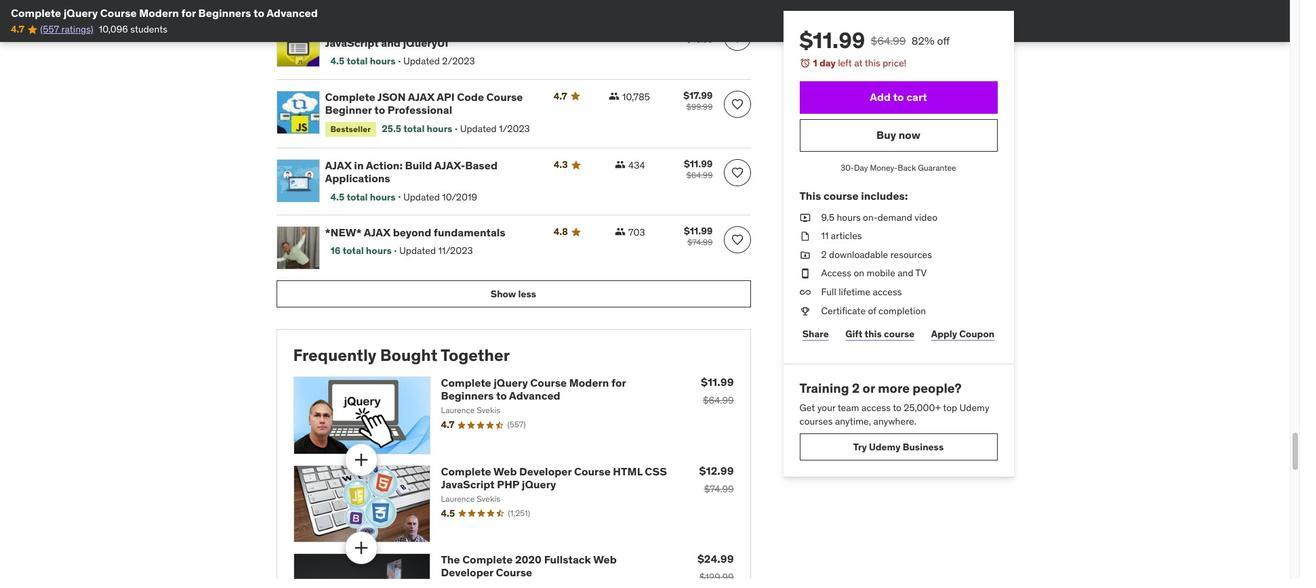 Task type: locate. For each thing, give the bounding box(es) containing it.
total down create
[[347, 55, 368, 67]]

wishlist image for code
[[731, 97, 744, 111]]

16
[[331, 245, 341, 257]]

*new*
[[325, 226, 362, 240]]

and left the tv
[[898, 267, 914, 280]]

4.5 for create dynamic forms html css javascript and jqueryui
[[331, 55, 345, 67]]

0 horizontal spatial modern
[[139, 6, 179, 20]]

code
[[457, 90, 484, 103]]

1 vertical spatial this
[[865, 328, 882, 340]]

1 vertical spatial 4.5
[[331, 191, 345, 203]]

updated down jqueryui
[[404, 55, 440, 67]]

complete inside complete web developer course html css javascript php jquery laurence svekis
[[441, 465, 492, 479]]

css inside create dynamic forms html css javascript and jqueryui
[[476, 23, 498, 36]]

resources
[[891, 249, 933, 261]]

complete right the on the left of the page
[[463, 554, 513, 567]]

beginner
[[325, 103, 372, 116]]

show
[[491, 288, 516, 300]]

beginners inside complete jquery course modern for beginners to advanced laurence svekis
[[441, 390, 494, 403]]

svekis down php
[[477, 494, 501, 505]]

svekis inside complete jquery course modern for beginners to advanced laurence svekis
[[477, 406, 501, 416]]

web
[[494, 465, 517, 479], [594, 554, 617, 567]]

1 svekis from the top
[[477, 406, 501, 416]]

2 this from the top
[[865, 328, 882, 340]]

1 horizontal spatial modern
[[570, 376, 609, 390]]

advanced
[[267, 6, 318, 20], [509, 390, 561, 403]]

0 vertical spatial xsmall image
[[800, 211, 811, 225]]

0 horizontal spatial javascript
[[325, 36, 379, 49]]

0 vertical spatial this
[[865, 57, 881, 69]]

0 horizontal spatial 2
[[822, 249, 827, 261]]

0 horizontal spatial css
[[476, 23, 498, 36]]

updated down code
[[460, 123, 497, 135]]

or
[[863, 381, 876, 397]]

1 vertical spatial xsmall image
[[800, 267, 811, 281]]

1 vertical spatial developer
[[441, 567, 494, 580]]

4.5 down applications
[[331, 191, 345, 203]]

svekis down complete jquery course modern for beginners to advanced link on the left
[[477, 406, 501, 416]]

beyond
[[393, 226, 432, 240]]

2 vertical spatial 4.7
[[441, 419, 455, 432]]

create dynamic forms html css javascript and jqueryui
[[325, 23, 498, 49]]

updated 1/2023
[[460, 123, 530, 135]]

0 vertical spatial 4.5
[[331, 55, 345, 67]]

gift this course link
[[843, 321, 918, 348]]

includes:
[[862, 190, 909, 203]]

udemy right try
[[869, 441, 901, 454]]

2 laurence from the top
[[441, 494, 475, 505]]

1 horizontal spatial beginners
[[441, 390, 494, 403]]

updated 10/2019
[[404, 191, 478, 203]]

0 vertical spatial beginners
[[198, 6, 251, 20]]

1 vertical spatial svekis
[[477, 494, 501, 505]]

people?
[[913, 381, 962, 397]]

ajax in action: build ajax-based applications link
[[325, 159, 538, 186]]

1 vertical spatial access
[[862, 402, 891, 414]]

2 vertical spatial 4.5
[[441, 508, 455, 520]]

1 horizontal spatial udemy
[[960, 402, 990, 414]]

complete web developer course html css javascript php jquery laurence svekis
[[441, 465, 667, 505]]

javascript up json
[[325, 36, 379, 49]]

css left $12.99
[[645, 465, 667, 479]]

complete jquery course modern for beginners to advanced
[[11, 6, 318, 20]]

1 horizontal spatial developer
[[520, 465, 572, 479]]

2 wishlist image from the top
[[731, 97, 744, 111]]

gift this course
[[846, 328, 915, 340]]

1 vertical spatial for
[[612, 376, 626, 390]]

0 vertical spatial $64.99
[[871, 34, 907, 47]]

$74.99 for $12.99
[[704, 483, 734, 496]]

2 vertical spatial jquery
[[522, 478, 556, 492]]

$11.99
[[800, 26, 866, 54], [684, 158, 713, 170], [684, 225, 713, 238], [701, 376, 734, 389]]

$74.99 inside $11.99 $74.99
[[688, 238, 713, 248]]

the
[[441, 554, 460, 567]]

0 horizontal spatial web
[[494, 465, 517, 479]]

to inside complete json ajax api code course beginner to professional
[[375, 103, 385, 116]]

course down completion
[[884, 328, 915, 340]]

hours down *new* ajax beyond fundamentals on the left
[[366, 245, 392, 257]]

try udemy business link
[[800, 434, 998, 461]]

1 horizontal spatial and
[[898, 267, 914, 280]]

course inside complete json ajax api code course beginner to professional
[[487, 90, 523, 103]]

developer up the (1,251) on the left
[[520, 465, 572, 479]]

web up the (1,251) on the left
[[494, 465, 517, 479]]

$74.99 right 703
[[688, 238, 713, 248]]

complete for complete jquery course modern for beginners to advanced
[[11, 6, 61, 20]]

$74.99 down $12.99
[[704, 483, 734, 496]]

1 4.5 total hours from the top
[[331, 55, 396, 67]]

udemy inside training 2 or more people? get your team access to 25,000+ top udemy courses anytime, anywhere.
[[960, 402, 990, 414]]

2 downloadable resources
[[822, 249, 933, 261]]

0 vertical spatial udemy
[[960, 402, 990, 414]]

2 vertical spatial ajax
[[364, 226, 391, 240]]

day
[[855, 163, 869, 173]]

this right at
[[865, 57, 881, 69]]

complete
[[11, 6, 61, 20], [325, 90, 376, 103], [441, 376, 492, 390], [441, 465, 492, 479], [463, 554, 513, 567]]

0 vertical spatial $74.99
[[688, 238, 713, 248]]

dynamic
[[362, 23, 407, 36]]

gift
[[846, 328, 863, 340]]

1 vertical spatial $74.99
[[704, 483, 734, 496]]

hours for beyond
[[366, 245, 392, 257]]

2 horizontal spatial 4.7
[[554, 90, 567, 102]]

0 horizontal spatial html
[[444, 23, 474, 36]]

1 horizontal spatial 2
[[853, 381, 860, 397]]

total down 'professional'
[[404, 123, 425, 135]]

wishlist image right the $49.99
[[731, 30, 744, 44]]

left
[[838, 57, 853, 69]]

html inside complete web developer course html css javascript php jquery laurence svekis
[[613, 465, 643, 479]]

access down or
[[862, 402, 891, 414]]

ajax left in
[[325, 159, 352, 172]]

0 vertical spatial access
[[873, 286, 903, 298]]

complete inside complete json ajax api code course beginner to professional
[[325, 90, 376, 103]]

0 vertical spatial advanced
[[267, 6, 318, 20]]

1 xsmall image from the top
[[800, 211, 811, 225]]

svekis inside complete web developer course html css javascript php jquery laurence svekis
[[477, 494, 501, 505]]

434
[[629, 160, 645, 172]]

1 horizontal spatial course
[[884, 328, 915, 340]]

this right gift
[[865, 328, 882, 340]]

wishlist image right $99.99
[[731, 97, 744, 111]]

json
[[378, 90, 406, 103]]

udemy right top on the bottom of the page
[[960, 402, 990, 414]]

2 horizontal spatial ajax
[[408, 90, 435, 103]]

4.7 for (557 ratings)
[[11, 23, 24, 36]]

1 vertical spatial 2
[[853, 381, 860, 397]]

xsmall image down the this
[[800, 211, 811, 225]]

mobile
[[867, 267, 896, 280]]

total right 16
[[343, 245, 364, 257]]

for inside complete jquery course modern for beginners to advanced laurence svekis
[[612, 376, 626, 390]]

xsmall image for 434
[[615, 160, 626, 170]]

web right fullstack
[[594, 554, 617, 567]]

1 wishlist image from the top
[[731, 30, 744, 44]]

this course includes:
[[800, 190, 909, 203]]

modern
[[139, 6, 179, 20], [570, 376, 609, 390]]

complete down together
[[441, 376, 492, 390]]

jquery up (557) on the left bottom of the page
[[494, 376, 528, 390]]

buy
[[877, 128, 897, 142]]

laurence down together
[[441, 406, 475, 416]]

0 horizontal spatial course
[[824, 190, 859, 203]]

jquery up ratings)
[[64, 6, 98, 20]]

hours up articles
[[837, 211, 861, 224]]

create dynamic forms html css javascript and jqueryui link
[[325, 23, 538, 49]]

1 vertical spatial and
[[898, 267, 914, 280]]

0 vertical spatial and
[[381, 36, 401, 49]]

modern for complete jquery course modern for beginners to advanced
[[139, 6, 179, 20]]

to inside complete jquery course modern for beginners to advanced laurence svekis
[[496, 390, 507, 403]]

frequently
[[293, 345, 377, 366]]

complete jquery course modern for beginners to advanced link
[[441, 376, 626, 403]]

0 vertical spatial laurence
[[441, 406, 475, 416]]

total for in
[[347, 191, 368, 203]]

0 horizontal spatial for
[[181, 6, 196, 20]]

hours for action:
[[370, 191, 396, 203]]

laurence
[[441, 406, 475, 416], [441, 494, 475, 505]]

2 vertical spatial wishlist image
[[731, 234, 744, 247]]

complete up the (557
[[11, 6, 61, 20]]

4.5 up the on the left of the page
[[441, 508, 455, 520]]

course inside the complete 2020 fullstack web developer course
[[496, 567, 533, 580]]

1 vertical spatial wishlist image
[[731, 97, 744, 111]]

1 vertical spatial jquery
[[494, 376, 528, 390]]

anytime,
[[836, 415, 872, 428]]

2 left or
[[853, 381, 860, 397]]

$74.99 inside $12.99 $74.99
[[704, 483, 734, 496]]

$11.99 $64.99 82% off
[[800, 26, 950, 54]]

1 vertical spatial udemy
[[869, 441, 901, 454]]

downloadable
[[830, 249, 889, 261]]

beginners for complete jquery course modern for beginners to advanced
[[198, 6, 251, 20]]

hours down applications
[[370, 191, 396, 203]]

1 horizontal spatial advanced
[[509, 390, 561, 403]]

4.5 total hours for in
[[331, 191, 396, 203]]

10/2019
[[442, 191, 478, 203]]

1 horizontal spatial for
[[612, 376, 626, 390]]

0 horizontal spatial and
[[381, 36, 401, 49]]

xsmall image left access
[[800, 267, 811, 281]]

wishlist image
[[731, 166, 744, 180]]

javascript inside create dynamic forms html css javascript and jqueryui
[[325, 36, 379, 49]]

advanced for complete jquery course modern for beginners to advanced
[[267, 6, 318, 20]]

0 vertical spatial $11.99 $64.99
[[684, 158, 713, 181]]

advanced inside complete jquery course modern for beginners to advanced laurence svekis
[[509, 390, 561, 403]]

$12.99 $74.99
[[700, 464, 734, 496]]

complete for complete jquery course modern for beginners to advanced laurence svekis
[[441, 376, 492, 390]]

complete left php
[[441, 465, 492, 479]]

more
[[879, 381, 910, 397]]

1 vertical spatial html
[[613, 465, 643, 479]]

0 vertical spatial javascript
[[325, 36, 379, 49]]

0 horizontal spatial beginners
[[198, 6, 251, 20]]

0 vertical spatial css
[[476, 23, 498, 36]]

hours down dynamic
[[370, 55, 396, 67]]

html
[[444, 23, 474, 36], [613, 465, 643, 479]]

laurence inside complete web developer course html css javascript php jquery laurence svekis
[[441, 494, 475, 505]]

udemy
[[960, 402, 990, 414], [869, 441, 901, 454]]

1 horizontal spatial 4.7
[[441, 419, 455, 432]]

jquery for complete jquery course modern for beginners to advanced laurence svekis
[[494, 376, 528, 390]]

2020
[[515, 554, 542, 567]]

0 horizontal spatial developer
[[441, 567, 494, 580]]

1 vertical spatial beginners
[[441, 390, 494, 403]]

1 horizontal spatial javascript
[[441, 478, 495, 492]]

xsmall image for 9.5
[[800, 211, 811, 225]]

1 vertical spatial ajax
[[325, 159, 352, 172]]

4.5 total hours down applications
[[331, 191, 396, 203]]

full lifetime access
[[822, 286, 903, 298]]

hours
[[370, 55, 396, 67], [427, 123, 453, 135], [370, 191, 396, 203], [837, 211, 861, 224], [366, 245, 392, 257]]

0 horizontal spatial 4.7
[[11, 23, 24, 36]]

1 laurence from the top
[[441, 406, 475, 416]]

wishlist image
[[731, 30, 744, 44], [731, 97, 744, 111], [731, 234, 744, 247]]

complete up bestseller at the left top of the page
[[325, 90, 376, 103]]

1 vertical spatial web
[[594, 554, 617, 567]]

$64.99
[[871, 34, 907, 47], [687, 170, 713, 181], [703, 395, 734, 407]]

javascript
[[325, 36, 379, 49], [441, 478, 495, 492]]

0 vertical spatial jquery
[[64, 6, 98, 20]]

add to cart button
[[800, 81, 998, 114]]

4.5 total hours down create
[[331, 55, 396, 67]]

advanced for complete jquery course modern for beginners to advanced laurence svekis
[[509, 390, 561, 403]]

course up 9.5 at the top of page
[[824, 190, 859, 203]]

1 horizontal spatial css
[[645, 465, 667, 479]]

xsmall image
[[800, 211, 811, 225], [800, 267, 811, 281]]

and inside create dynamic forms html css javascript and jqueryui
[[381, 36, 401, 49]]

0 horizontal spatial ajax
[[325, 159, 352, 172]]

developer inside complete web developer course html css javascript php jquery laurence svekis
[[520, 465, 572, 479]]

share
[[803, 328, 829, 340]]

82%
[[912, 34, 935, 47]]

course inside complete web developer course html css javascript php jquery laurence svekis
[[574, 465, 611, 479]]

1 vertical spatial css
[[645, 465, 667, 479]]

updated down ajax in action: build ajax-based applications link
[[404, 191, 440, 203]]

now
[[899, 128, 921, 142]]

4.5 down create
[[331, 55, 345, 67]]

0 vertical spatial ajax
[[408, 90, 435, 103]]

2 xsmall image from the top
[[800, 267, 811, 281]]

updated for build
[[404, 191, 440, 203]]

0 vertical spatial 4.5 total hours
[[331, 55, 396, 67]]

1 horizontal spatial web
[[594, 554, 617, 567]]

laurence up the on the left of the page
[[441, 494, 475, 505]]

2/2023
[[442, 55, 475, 67]]

703
[[629, 227, 646, 239]]

complete inside complete jquery course modern for beginners to advanced laurence svekis
[[441, 376, 492, 390]]

hours for forms
[[370, 55, 396, 67]]

ratings)
[[61, 23, 93, 36]]

0 vertical spatial web
[[494, 465, 517, 479]]

total down applications
[[347, 191, 368, 203]]

jquery right php
[[522, 478, 556, 492]]

1 vertical spatial modern
[[570, 376, 609, 390]]

0 vertical spatial 4.7
[[11, 23, 24, 36]]

0 vertical spatial for
[[181, 6, 196, 20]]

9.5
[[822, 211, 835, 224]]

css right 'forms'
[[476, 23, 498, 36]]

buy now button
[[800, 119, 998, 152]]

1 vertical spatial laurence
[[441, 494, 475, 505]]

api
[[437, 90, 455, 103]]

and left jqueryui
[[381, 36, 401, 49]]

4.5
[[331, 55, 345, 67], [331, 191, 345, 203], [441, 508, 455, 520]]

developer left 2020
[[441, 567, 494, 580]]

total for ajax
[[343, 245, 364, 257]]

0 horizontal spatial advanced
[[267, 6, 318, 20]]

2 4.5 total hours from the top
[[331, 191, 396, 203]]

wishlist image right $11.99 $74.99
[[731, 234, 744, 247]]

1 vertical spatial 4.5 total hours
[[331, 191, 396, 203]]

modern inside complete jquery course modern for beginners to advanced laurence svekis
[[570, 376, 609, 390]]

0 vertical spatial developer
[[520, 465, 572, 479]]

1 horizontal spatial html
[[613, 465, 643, 479]]

4.5 total hours for dynamic
[[331, 55, 396, 67]]

1 vertical spatial advanced
[[509, 390, 561, 403]]

2 down 11
[[822, 249, 827, 261]]

your
[[818, 402, 836, 414]]

javascript left php
[[441, 478, 495, 492]]

access down mobile
[[873, 286, 903, 298]]

4.7
[[11, 23, 24, 36], [554, 90, 567, 102], [441, 419, 455, 432]]

apply coupon button
[[929, 321, 998, 348]]

1251 reviews element
[[508, 509, 530, 520]]

0 vertical spatial svekis
[[477, 406, 501, 416]]

0 vertical spatial wishlist image
[[731, 30, 744, 44]]

ajax up 16 total hours
[[364, 226, 391, 240]]

and
[[381, 36, 401, 49], [898, 267, 914, 280]]

*new* ajax beyond fundamentals
[[325, 226, 506, 240]]

ajax left api
[[408, 90, 435, 103]]

1 vertical spatial javascript
[[441, 478, 495, 492]]

xsmall image
[[609, 91, 620, 101], [615, 160, 626, 170], [615, 227, 626, 238], [800, 230, 811, 243], [800, 249, 811, 262], [800, 286, 811, 299], [800, 305, 811, 318]]

jquery inside complete jquery course modern for beginners to advanced laurence svekis
[[494, 376, 528, 390]]

course
[[100, 6, 137, 20], [487, 90, 523, 103], [531, 376, 567, 390], [574, 465, 611, 479], [496, 567, 533, 580]]

ajax inside ajax in action: build ajax-based applications
[[325, 159, 352, 172]]

25,000+
[[904, 402, 942, 414]]

2 svekis from the top
[[477, 494, 501, 505]]

0 vertical spatial html
[[444, 23, 474, 36]]

xsmall image for 703
[[615, 227, 626, 238]]

updated for html
[[404, 55, 440, 67]]

$74.99 for $11.99
[[688, 238, 713, 248]]

updated down *new* ajax beyond fundamentals on the left
[[400, 245, 436, 257]]

$74.99
[[688, 238, 713, 248], [704, 483, 734, 496]]

of
[[869, 305, 877, 317]]

0 vertical spatial modern
[[139, 6, 179, 20]]



Task type: describe. For each thing, give the bounding box(es) containing it.
1 vertical spatial $11.99 $64.99
[[701, 376, 734, 407]]

to inside training 2 or more people? get your team access to 25,000+ top udemy courses anytime, anywhere.
[[893, 402, 902, 414]]

apply coupon
[[932, 328, 995, 340]]

show less button
[[276, 281, 751, 308]]

2 inside training 2 or more people? get your team access to 25,000+ top udemy courses anytime, anywhere.
[[853, 381, 860, 397]]

jquery for complete jquery course modern for beginners to advanced
[[64, 6, 98, 20]]

price!
[[883, 57, 907, 69]]

hours down complete json ajax api code course beginner to professional link
[[427, 123, 453, 135]]

*new* ajax beyond fundamentals link
[[325, 226, 538, 240]]

ajax-
[[435, 159, 466, 172]]

$11.99 $74.99
[[684, 225, 713, 248]]

php
[[497, 478, 520, 492]]

modern for complete jquery course modern for beginners to advanced laurence svekis
[[570, 376, 609, 390]]

jqueryui
[[403, 36, 449, 49]]

javascript inside complete web developer course html css javascript php jquery laurence svekis
[[441, 478, 495, 492]]

bought
[[380, 345, 438, 366]]

1 horizontal spatial ajax
[[364, 226, 391, 240]]

less
[[519, 288, 537, 300]]

action:
[[366, 159, 403, 172]]

css inside complete web developer course html css javascript php jquery laurence svekis
[[645, 465, 667, 479]]

complete for complete web developer course html css javascript php jquery laurence svekis
[[441, 465, 492, 479]]

4.7 for (557)
[[441, 419, 455, 432]]

$17.99 $99.99
[[684, 89, 713, 112]]

top
[[944, 402, 958, 414]]

course inside complete jquery course modern for beginners to advanced laurence svekis
[[531, 376, 567, 390]]

based
[[466, 159, 498, 172]]

to inside button
[[894, 90, 905, 104]]

this inside gift this course link
[[865, 328, 882, 340]]

1 this from the top
[[865, 57, 881, 69]]

certificate of completion
[[822, 305, 927, 317]]

on-
[[864, 211, 878, 224]]

1 vertical spatial 4.7
[[554, 90, 567, 102]]

0 vertical spatial 2
[[822, 249, 827, 261]]

web inside complete web developer course html css javascript php jquery laurence svekis
[[494, 465, 517, 479]]

money-
[[871, 163, 898, 173]]

11/2023
[[438, 245, 473, 257]]

add
[[870, 90, 891, 104]]

complete json ajax api code course beginner to professional
[[325, 90, 523, 116]]

(557 ratings)
[[40, 23, 93, 36]]

xsmall image for 11 articles
[[800, 230, 811, 243]]

xsmall image for access
[[800, 267, 811, 281]]

create
[[325, 23, 360, 36]]

$17.99
[[684, 89, 713, 101]]

day
[[820, 57, 836, 69]]

(557
[[40, 23, 59, 36]]

557 reviews element
[[508, 420, 526, 431]]

10,785
[[623, 91, 650, 103]]

buy now
[[877, 128, 921, 142]]

1/2023
[[499, 123, 530, 135]]

demand
[[878, 211, 913, 224]]

2 vertical spatial $64.99
[[703, 395, 734, 407]]

wishlist image for css
[[731, 30, 744, 44]]

complete inside the complete 2020 fullstack web developer course
[[463, 554, 513, 567]]

access on mobile and tv
[[822, 267, 927, 280]]

build
[[405, 159, 432, 172]]

$12.99
[[700, 464, 734, 478]]

video
[[915, 211, 938, 224]]

1 day left at this price!
[[814, 57, 907, 69]]

access inside training 2 or more people? get your team access to 25,000+ top udemy courses anytime, anywhere.
[[862, 402, 891, 414]]

alarm image
[[800, 58, 811, 69]]

ajax inside complete json ajax api code course beginner to professional
[[408, 90, 435, 103]]

coupon
[[960, 328, 995, 340]]

frequently bought together
[[293, 345, 510, 366]]

fundamentals
[[434, 226, 506, 240]]

cart
[[907, 90, 928, 104]]

1 vertical spatial $64.99
[[687, 170, 713, 181]]

try
[[854, 441, 867, 454]]

4.3
[[554, 159, 568, 171]]

tv
[[916, 267, 927, 280]]

back
[[898, 163, 917, 173]]

4.5 for ajax in action: build ajax-based applications
[[331, 191, 345, 203]]

developer inside the complete 2020 fullstack web developer course
[[441, 567, 494, 580]]

xsmall image for 2 downloadable resources
[[800, 249, 811, 262]]

$64.99 inside $11.99 $64.99 82% off
[[871, 34, 907, 47]]

at
[[855, 57, 863, 69]]

(557)
[[508, 420, 526, 430]]

1
[[814, 57, 818, 69]]

web inside the complete 2020 fullstack web developer course
[[594, 554, 617, 567]]

jquery inside complete web developer course html css javascript php jquery laurence svekis
[[522, 478, 556, 492]]

this
[[800, 190, 822, 203]]

the complete 2020 fullstack web developer course link
[[441, 554, 617, 580]]

$99.99
[[687, 101, 713, 112]]

total for dynamic
[[347, 55, 368, 67]]

html inside create dynamic forms html css javascript and jqueryui
[[444, 23, 474, 36]]

16 total hours
[[331, 245, 392, 257]]

1 vertical spatial course
[[884, 328, 915, 340]]

on
[[854, 267, 865, 280]]

apply
[[932, 328, 958, 340]]

off
[[938, 34, 950, 47]]

laurence inside complete jquery course modern for beginners to advanced laurence svekis
[[441, 406, 475, 416]]

0 vertical spatial course
[[824, 190, 859, 203]]

10,096 students
[[99, 23, 168, 36]]

applications
[[325, 172, 391, 186]]

updated for fundamentals
[[400, 245, 436, 257]]

share button
[[800, 321, 832, 348]]

show less
[[491, 288, 537, 300]]

training
[[800, 381, 850, 397]]

in
[[354, 159, 364, 172]]

full
[[822, 286, 837, 298]]

30-
[[841, 163, 855, 173]]

together
[[441, 345, 510, 366]]

guarantee
[[919, 163, 957, 173]]

xsmall image for certificate of completion
[[800, 305, 811, 318]]

30-day money-back guarantee
[[841, 163, 957, 173]]

0 horizontal spatial udemy
[[869, 441, 901, 454]]

xsmall image for full lifetime access
[[800, 286, 811, 299]]

beginners for complete jquery course modern for beginners to advanced laurence svekis
[[441, 390, 494, 403]]

(1,251)
[[508, 509, 530, 519]]

$24.99
[[698, 553, 734, 566]]

for for complete jquery course modern for beginners to advanced laurence svekis
[[612, 376, 626, 390]]

complete json ajax api code course beginner to professional link
[[325, 90, 538, 117]]

get
[[800, 402, 816, 414]]

for for complete jquery course modern for beginners to advanced
[[181, 6, 196, 20]]

the complete 2020 fullstack web developer course
[[441, 554, 617, 580]]

lifetime
[[839, 286, 871, 298]]

$49.99
[[687, 34, 713, 44]]

xsmall image for 10,785
[[609, 91, 620, 101]]

3 wishlist image from the top
[[731, 234, 744, 247]]

4.8
[[554, 226, 568, 238]]

complete for complete json ajax api code course beginner to professional
[[325, 90, 376, 103]]

bestseller
[[331, 124, 371, 134]]

updated 11/2023
[[400, 245, 473, 257]]



Task type: vqa. For each thing, say whether or not it's contained in the screenshot.
10. Javascript and HTML
no



